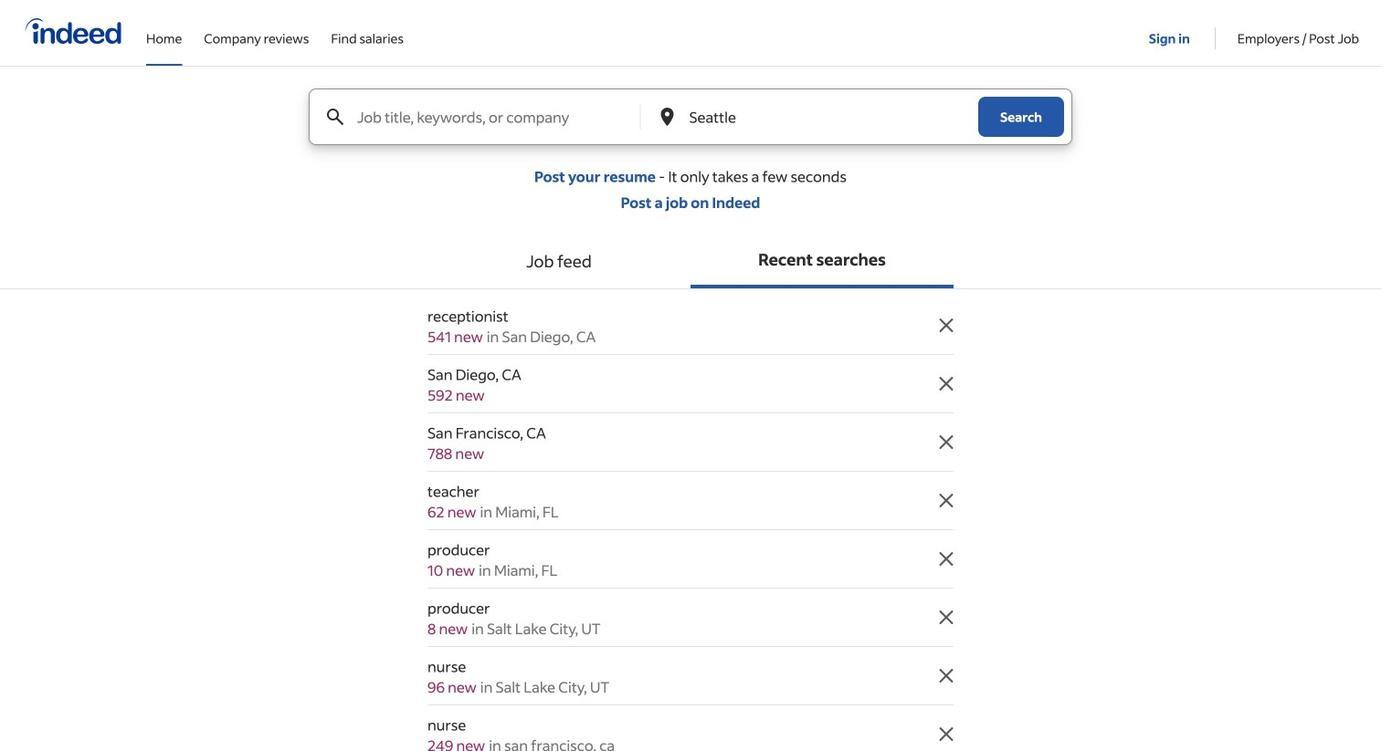 Task type: describe. For each thing, give the bounding box(es) containing it.
delete recent search receptionist image
[[936, 315, 958, 337]]

delete recent search producer image
[[936, 607, 958, 629]]

1 delete recent search nurse image from the top
[[936, 666, 958, 688]]



Task type: locate. For each thing, give the bounding box(es) containing it.
delete recent search san francisco, ca image
[[936, 432, 958, 454]]

delete recent search nurse image
[[936, 666, 958, 688], [936, 724, 958, 746]]

Edit location text field
[[686, 90, 942, 144]]

delete recent search san diego, ca image
[[936, 373, 958, 395]]

delete recent search teacher image
[[936, 490, 958, 512]]

0 vertical spatial delete recent search nurse image
[[936, 666, 958, 688]]

1 vertical spatial delete recent search nurse image
[[936, 724, 958, 746]]

2 delete recent search nurse image from the top
[[936, 724, 958, 746]]

tab list
[[0, 234, 1382, 290]]

None search field
[[294, 89, 1087, 167]]

main content
[[0, 89, 1382, 752]]

delete recent search producer image
[[936, 549, 958, 571]]

search: Job title, keywords, or company text field
[[354, 90, 639, 144]]



Task type: vqa. For each thing, say whether or not it's contained in the screenshot.
search box at top
yes



